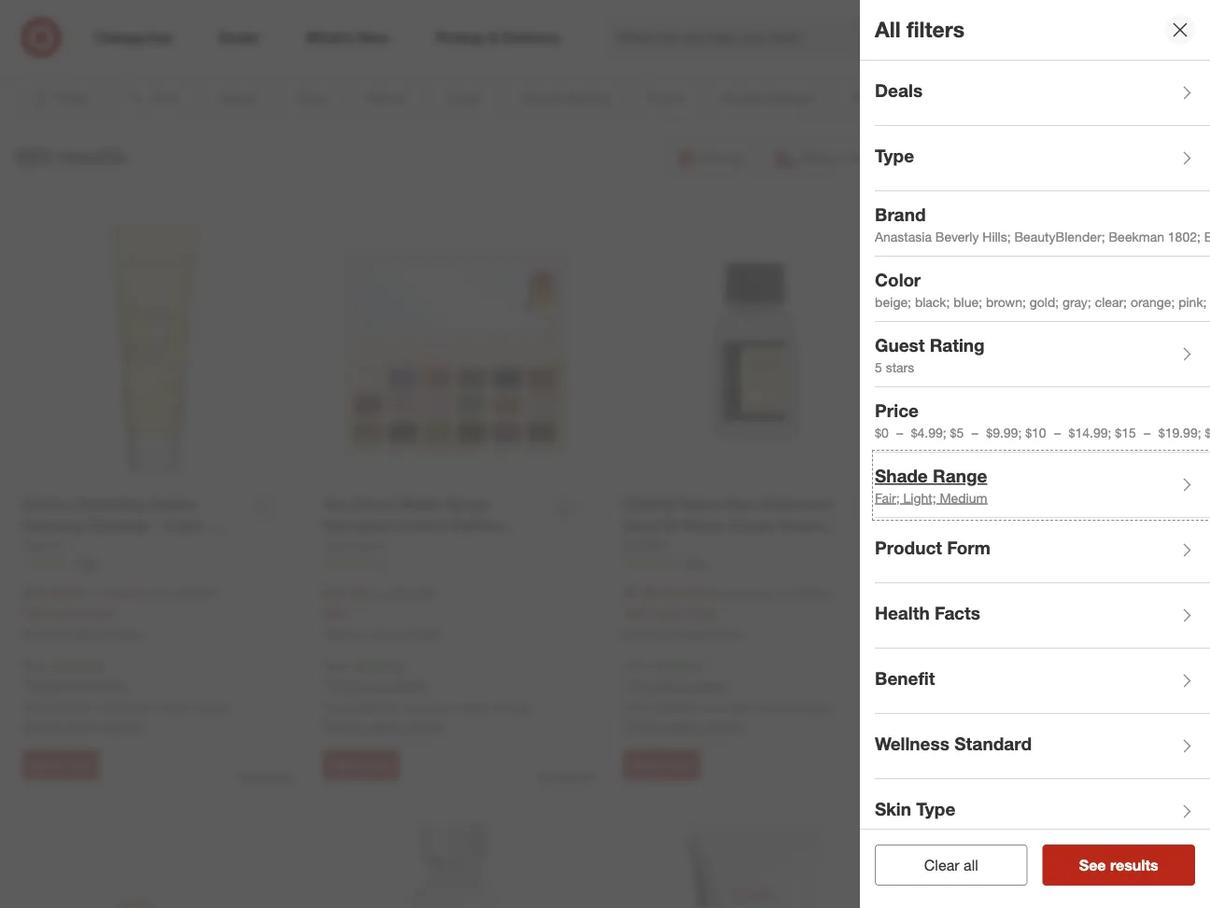 Task type: describe. For each thing, give the bounding box(es) containing it.
free for exclusions apply. link related to $27.00's check nearby stores button
[[323, 658, 349, 675]]

beekman
[[1109, 228, 1165, 245]]

* inside free shipping * exclusions apply.
[[924, 679, 929, 695]]

wellness standard button
[[875, 715, 1210, 780]]

south for $27.00
[[456, 700, 491, 716]]

ends inside $3.50 - $8.40 sale ends today
[[953, 606, 982, 622]]

exclusions apply. link for 3rd check nearby stores button
[[628, 678, 729, 694]]

guest
[[875, 335, 925, 356]]

see
[[1079, 856, 1106, 875]]

all
[[875, 16, 901, 43]]

austin for $24.00
[[116, 700, 152, 716]]

) inside "$5.95 ( $5.89 /fluid ounce ) reg $8.50 sale ends today when purchased online"
[[768, 586, 771, 602]]

$0
[[875, 424, 889, 441]]

results for see results
[[1110, 856, 1159, 875]]

sale inside $27.00 reg $54.00 sale when purchased online
[[323, 605, 348, 622]]

apply. for exclusions apply. link associated with 3rd check nearby stores button
[[694, 678, 729, 694]]

today inside "$5.95 ( $5.89 /fluid ounce ) reg $8.50 sale ends today when purchased online"
[[685, 605, 718, 622]]

$4.99;
[[911, 424, 947, 441]]

ounce
[[732, 586, 768, 602]]

/fluid
[[699, 586, 728, 602]]

b
[[1205, 228, 1210, 245]]

$30.00
[[176, 586, 215, 602]]

health facts
[[875, 603, 981, 624]]

$5.89
[[667, 586, 699, 602]]

shade range fair; light; medium
[[875, 466, 988, 506]]

price $0  –  $4.99; $5  –  $9.99; $10  –  $14.99; $15  –  $19.99; $
[[875, 400, 1210, 441]]

clear all button
[[875, 845, 1028, 886]]

3 austin from the left
[[717, 700, 754, 716]]

7
[[1179, 19, 1184, 31]]

5
[[875, 359, 882, 375]]

$54.00
[[394, 586, 433, 602]]

$8.50
[[798, 586, 830, 602]]

light;
[[904, 490, 936, 506]]

product
[[875, 538, 942, 559]]

sponsored for $24.00
[[237, 771, 292, 785]]

black;
[[915, 294, 950, 310]]

3 nearby from the left
[[665, 719, 705, 735]]

brand anastasia beverly hills; beautyblender; beekman 1802; b
[[875, 204, 1210, 245]]

$10
[[1026, 424, 1047, 441]]

1802;
[[1168, 228, 1201, 245]]

beautyblender;
[[1015, 228, 1105, 245]]

facts
[[935, 603, 981, 624]]

3 available from the left
[[648, 700, 699, 716]]

purchased inside $27.00 reg $54.00 sale when purchased online
[[355, 628, 408, 642]]

color beige; black; blue; brown; gold; gray; clear; orange; pink; 
[[875, 270, 1210, 310]]

skin type button
[[875, 780, 1210, 845]]

exclusions inside free shipping * exclusions apply.
[[929, 679, 991, 695]]

search
[[961, 30, 1006, 48]]

$5.95
[[623, 584, 660, 602]]

exclusions for exclusions apply. link related to $27.00's check nearby stores button
[[327, 678, 390, 694]]

exclusions for exclusions apply. link for check nearby stores button related to $24.00
[[27, 678, 89, 694]]

health facts button
[[875, 584, 1210, 649]]

584
[[15, 144, 51, 170]]

-
[[965, 585, 971, 603]]

all
[[964, 856, 979, 875]]

pink;
[[1179, 294, 1207, 310]]

not for $27.00
[[323, 700, 344, 716]]

purchased inside "$5.95 ( $5.89 /fluid ounce ) reg $8.50 sale ends today when purchased online"
[[656, 628, 709, 642]]

fair;
[[875, 490, 900, 506]]

3 lamar from the left
[[796, 700, 832, 716]]

shade
[[875, 466, 928, 487]]

3 not from the left
[[623, 700, 644, 716]]

What can we help you find? suggestions appear below search field
[[606, 17, 974, 58]]

stores for $27.00
[[408, 719, 444, 735]]

skin type
[[875, 799, 956, 821]]

( for $5.95
[[664, 586, 667, 602]]

$5.95 ( $5.89 /fluid ounce ) reg $8.50 sale ends today when purchased online
[[623, 584, 830, 642]]

shipping for exclusions apply. link for check nearby stores button related to $24.00
[[51, 658, 101, 675]]

free shipping * * exclusions apply. not available at austin south lamar check nearby stores for $27.00
[[323, 658, 532, 735]]

beige;
[[875, 294, 912, 310]]

7 link
[[1151, 17, 1192, 58]]

hills;
[[983, 228, 1011, 245]]

$3.50 - $8.40 sale ends today
[[924, 585, 1019, 622]]

apply. for exclusions apply. link for check nearby stores button related to $24.00
[[93, 678, 128, 694]]

gray;
[[1063, 294, 1092, 310]]

all filters
[[875, 16, 965, 43]]

see results
[[1079, 856, 1159, 875]]

6 link
[[323, 556, 586, 572]]

free for exclusions apply. link for check nearby stores button related to $24.00
[[22, 658, 48, 675]]

clear;
[[1095, 294, 1127, 310]]

online inside '$24.00 ( $5.71 /ounce ) reg $30.00 sale ends today when purchased online'
[[111, 628, 141, 642]]

advertisement region
[[45, 0, 1166, 44]]

online inside $27.00 reg $54.00 sale when purchased online
[[411, 628, 441, 642]]

exclusions for exclusions apply. link associated with 3rd check nearby stores button
[[628, 678, 691, 694]]

anastasia
[[875, 228, 932, 245]]

at for $27.00
[[402, 700, 413, 716]]

color
[[875, 270, 921, 291]]

584 results
[[15, 144, 126, 170]]

apply. for exclusions apply. link related to $27.00's check nearby stores button
[[393, 678, 428, 694]]

when inside "$5.95 ( $5.89 /fluid ounce ) reg $8.50 sale ends today when purchased online"
[[623, 628, 653, 642]]

$24.00
[[22, 584, 67, 602]]

type inside button
[[916, 799, 956, 821]]

check for $24.00
[[22, 719, 60, 735]]

wellness standard
[[875, 734, 1032, 755]]

3 check from the left
[[623, 719, 661, 735]]

1997
[[681, 557, 706, 571]]

6
[[381, 557, 387, 571]]

sponsored for $27.00
[[538, 771, 593, 785]]

$
[[1205, 424, 1210, 441]]

shipping inside free shipping * exclusions apply.
[[954, 659, 1004, 676]]

reg inside $27.00 reg $54.00 sale when purchased online
[[371, 586, 390, 602]]

stores for $24.00
[[107, 719, 143, 735]]

lamar for $27.00
[[495, 700, 532, 716]]

filters
[[907, 16, 965, 43]]

available for $24.00
[[47, 700, 97, 716]]

ends inside "$5.95 ( $5.89 /fluid ounce ) reg $8.50 sale ends today when purchased online"
[[653, 605, 682, 622]]

product form
[[875, 538, 991, 559]]

when inside $27.00 reg $54.00 sale when purchased online
[[323, 628, 352, 642]]

check nearby stores button for $24.00
[[22, 718, 143, 737]]

apply. inside free shipping * exclusions apply.
[[995, 679, 1030, 695]]

865 link
[[22, 556, 285, 572]]

$14.99;
[[1069, 424, 1112, 441]]

check nearby stores button for $27.00
[[323, 718, 444, 737]]

$15
[[1115, 424, 1136, 441]]



Task type: vqa. For each thing, say whether or not it's contained in the screenshot.
the middle in
no



Task type: locate. For each thing, give the bounding box(es) containing it.
reg inside '$24.00 ( $5.71 /ounce ) reg $30.00 sale ends today when purchased online'
[[154, 586, 173, 602]]

0 horizontal spatial at
[[101, 700, 112, 716]]

1 horizontal spatial available
[[347, 700, 398, 716]]

free shipping * * exclusions apply. not available at austin south lamar check nearby stores
[[22, 658, 231, 735], [323, 658, 532, 735], [623, 658, 832, 735]]

0 horizontal spatial lamar
[[194, 700, 231, 716]]

reg left $8.50
[[775, 586, 794, 602]]

2 not from the left
[[323, 700, 344, 716]]

online down /ounce
[[111, 628, 141, 642]]

$9.99;
[[987, 424, 1022, 441]]

reg
[[154, 586, 173, 602], [371, 586, 390, 602], [775, 586, 794, 602]]

range
[[933, 466, 988, 487]]

0 horizontal spatial check
[[22, 719, 60, 735]]

( right $24.00
[[70, 586, 74, 602]]

when down "$5.95" at the bottom right of page
[[623, 628, 653, 642]]

clear
[[924, 856, 960, 875]]

exclusions apply. link down '$24.00 ( $5.71 /ounce ) reg $30.00 sale ends today when purchased online'
[[27, 678, 128, 694]]

standard
[[955, 734, 1032, 755]]

0 horizontal spatial ends
[[51, 605, 80, 622]]

free down "$5.95" at the bottom right of page
[[623, 658, 649, 675]]

2 horizontal spatial south
[[757, 700, 792, 716]]

online inside "$5.95 ( $5.89 /fluid ounce ) reg $8.50 sale ends today when purchased online"
[[712, 628, 742, 642]]

today down $5.71
[[84, 605, 117, 622]]

0 horizontal spatial austin
[[116, 700, 152, 716]]

2 horizontal spatial purchased
[[656, 628, 709, 642]]

sale inside $3.50 - $8.40 sale ends today
[[924, 606, 950, 622]]

shipping down "$5.95 ( $5.89 /fluid ounce ) reg $8.50 sale ends today when purchased online"
[[653, 658, 703, 675]]

shipping for exclusions apply. link related to $27.00's check nearby stores button
[[352, 658, 402, 675]]

1 check nearby stores button from the left
[[22, 718, 143, 737]]

health
[[875, 603, 930, 624]]

exclusions apply. link
[[27, 678, 128, 694], [327, 678, 428, 694], [628, 678, 729, 694], [929, 679, 1030, 695]]

2 austin from the left
[[416, 700, 453, 716]]

0 horizontal spatial available
[[47, 700, 97, 716]]

( inside "$5.95 ( $5.89 /fluid ounce ) reg $8.50 sale ends today when purchased online"
[[664, 586, 667, 602]]

2 horizontal spatial today
[[986, 606, 1019, 622]]

3 purchased from the left
[[656, 628, 709, 642]]

2 horizontal spatial check nearby stores button
[[623, 718, 745, 737]]

purchased down '$54.00'
[[355, 628, 408, 642]]

austin for $27.00
[[416, 700, 453, 716]]

2 ) from the left
[[768, 586, 771, 602]]

when down $27.00 on the left bottom of page
[[323, 628, 352, 642]]

gold;
[[1030, 294, 1059, 310]]

1 austin from the left
[[116, 700, 152, 716]]

orange;
[[1131, 294, 1175, 310]]

stores
[[107, 719, 143, 735], [408, 719, 444, 735], [708, 719, 745, 735]]

( inside '$24.00 ( $5.71 /ounce ) reg $30.00 sale ends today when purchased online'
[[70, 586, 74, 602]]

0 horizontal spatial purchased
[[54, 628, 107, 642]]

0 horizontal spatial stores
[[107, 719, 143, 735]]

1 purchased from the left
[[54, 628, 107, 642]]

nearby for $27.00
[[364, 719, 404, 735]]

1 horizontal spatial ends
[[653, 605, 682, 622]]

type up brand
[[875, 145, 915, 167]]

type
[[875, 145, 915, 167], [916, 799, 956, 821]]

online down '/fluid'
[[712, 628, 742, 642]]

sale down "$5.95" at the bottom right of page
[[623, 605, 649, 622]]

1 horizontal spatial free shipping * * exclusions apply. not available at austin south lamar check nearby stores
[[323, 658, 532, 735]]

0 vertical spatial type
[[875, 145, 915, 167]]

sale down $3.50
[[924, 606, 950, 622]]

skin
[[875, 799, 912, 821]]

0 horizontal spatial (
[[70, 586, 74, 602]]

free down $24.00
[[22, 658, 48, 675]]

reg down 6
[[371, 586, 390, 602]]

$19.99;
[[1159, 424, 1202, 441]]

0 horizontal spatial free shipping * * exclusions apply. not available at austin south lamar check nearby stores
[[22, 658, 231, 735]]

1 online from the left
[[111, 628, 141, 642]]

reg down 865 link
[[154, 586, 173, 602]]

results inside 'button'
[[1110, 856, 1159, 875]]

purchased inside '$24.00 ( $5.71 /ounce ) reg $30.00 sale ends today when purchased online'
[[54, 628, 107, 642]]

2 horizontal spatial ends
[[953, 606, 982, 622]]

type inside button
[[875, 145, 915, 167]]

3 free shipping * * exclusions apply. not available at austin south lamar check nearby stores from the left
[[623, 658, 832, 735]]

1 horizontal spatial not
[[323, 700, 344, 716]]

2 horizontal spatial check
[[623, 719, 661, 735]]

beverly
[[936, 228, 979, 245]]

purchased down $5.89
[[656, 628, 709, 642]]

2 horizontal spatial when
[[623, 628, 653, 642]]

1 ) from the left
[[146, 586, 150, 602]]

1 nearby from the left
[[63, 719, 103, 735]]

2 horizontal spatial austin
[[717, 700, 754, 716]]

$5
[[950, 424, 964, 441]]

3 at from the left
[[702, 700, 714, 716]]

south for $24.00
[[156, 700, 190, 716]]

wellness
[[875, 734, 950, 755]]

sale down $27.00 on the left bottom of page
[[323, 605, 348, 622]]

free
[[22, 658, 48, 675], [323, 658, 349, 675], [623, 658, 649, 675], [924, 659, 950, 676]]

brand
[[875, 204, 926, 226]]

free shipping * * exclusions apply. not available at austin south lamar check nearby stores for $24.00
[[22, 658, 231, 735]]

2 horizontal spatial not
[[623, 700, 644, 716]]

1 at from the left
[[101, 700, 112, 716]]

1 south from the left
[[156, 700, 190, 716]]

at for $24.00
[[101, 700, 112, 716]]

exclusions apply. link down $27.00 reg $54.00 sale when purchased online
[[327, 678, 428, 694]]

austin
[[116, 700, 152, 716], [416, 700, 453, 716], [717, 700, 754, 716]]

1 lamar from the left
[[194, 700, 231, 716]]

online
[[111, 628, 141, 642], [411, 628, 441, 642], [712, 628, 742, 642]]

nearby
[[63, 719, 103, 735], [364, 719, 404, 735], [665, 719, 705, 735]]

1 reg from the left
[[154, 586, 173, 602]]

purchased
[[54, 628, 107, 642], [355, 628, 408, 642], [656, 628, 709, 642]]

2 horizontal spatial stores
[[708, 719, 745, 735]]

ends
[[51, 605, 80, 622], [653, 605, 682, 622], [953, 606, 982, 622]]

$8.40
[[975, 585, 1011, 603]]

1 horizontal spatial purchased
[[355, 628, 408, 642]]

1 ( from the left
[[70, 586, 74, 602]]

1 not from the left
[[22, 700, 43, 716]]

0 horizontal spatial nearby
[[63, 719, 103, 735]]

free down health facts
[[924, 659, 950, 676]]

today down $8.40 at bottom right
[[986, 606, 1019, 622]]

( for $24.00
[[70, 586, 74, 602]]

2 free shipping * * exclusions apply. not available at austin south lamar check nearby stores from the left
[[323, 658, 532, 735]]

exclusions apply. link down "$5.95 ( $5.89 /fluid ounce ) reg $8.50 sale ends today when purchased online"
[[628, 678, 729, 694]]

2 horizontal spatial reg
[[775, 586, 794, 602]]

$24.00 ( $5.71 /ounce ) reg $30.00 sale ends today when purchased online
[[22, 584, 215, 642]]

2 horizontal spatial nearby
[[665, 719, 705, 735]]

3 check nearby stores button from the left
[[623, 718, 745, 737]]

1 horizontal spatial results
[[1110, 856, 1159, 875]]

(
[[70, 586, 74, 602], [664, 586, 667, 602]]

3 south from the left
[[757, 700, 792, 716]]

2 south from the left
[[456, 700, 491, 716]]

0 horizontal spatial sponsored
[[237, 771, 292, 785]]

1 vertical spatial type
[[916, 799, 956, 821]]

1 horizontal spatial lamar
[[495, 700, 532, 716]]

1 when from the left
[[22, 628, 51, 642]]

see results button
[[1043, 845, 1196, 886]]

3 stores from the left
[[708, 719, 745, 735]]

results right see
[[1110, 856, 1159, 875]]

2 purchased from the left
[[355, 628, 408, 642]]

purchased down $5.71
[[54, 628, 107, 642]]

results
[[57, 144, 126, 170], [1110, 856, 1159, 875]]

deals button
[[875, 61, 1210, 126]]

0 horizontal spatial online
[[111, 628, 141, 642]]

results for 584 results
[[57, 144, 126, 170]]

1 available from the left
[[47, 700, 97, 716]]

exclusions apply. link up standard
[[929, 679, 1030, 695]]

2 horizontal spatial online
[[712, 628, 742, 642]]

sale inside "$5.95 ( $5.89 /fluid ounce ) reg $8.50 sale ends today when purchased online"
[[623, 605, 649, 622]]

2 ( from the left
[[664, 586, 667, 602]]

*
[[101, 658, 106, 675], [402, 658, 407, 675], [703, 658, 707, 675], [22, 678, 27, 694], [323, 678, 327, 694], [623, 678, 628, 694], [924, 679, 929, 695]]

$27.00 reg $54.00 sale when purchased online
[[323, 584, 441, 642]]

sale down $24.00
[[22, 605, 48, 622]]

2 online from the left
[[411, 628, 441, 642]]

2 check nearby stores button from the left
[[323, 718, 444, 737]]

today down '/fluid'
[[685, 605, 718, 622]]

all filters dialog
[[860, 0, 1210, 909]]

1 horizontal spatial check
[[323, 719, 360, 735]]

1 horizontal spatial at
[[402, 700, 413, 716]]

1 horizontal spatial online
[[411, 628, 441, 642]]

) inside '$24.00 ( $5.71 /ounce ) reg $30.00 sale ends today when purchased online'
[[146, 586, 150, 602]]

benefit button
[[875, 649, 1210, 715]]

shipping
[[51, 658, 101, 675], [352, 658, 402, 675], [653, 658, 703, 675], [954, 659, 1004, 676]]

2 nearby from the left
[[364, 719, 404, 735]]

)
[[146, 586, 150, 602], [768, 586, 771, 602]]

$3.50
[[924, 585, 961, 603]]

1 horizontal spatial south
[[456, 700, 491, 716]]

exclusions apply. link for $27.00's check nearby stores button
[[327, 678, 428, 694]]

nearby for $24.00
[[63, 719, 103, 735]]

1 sponsored from the left
[[237, 771, 292, 785]]

) down 865 link
[[146, 586, 150, 602]]

0 horizontal spatial results
[[57, 144, 126, 170]]

type button
[[875, 126, 1210, 191]]

blue;
[[954, 294, 983, 310]]

results right "584"
[[57, 144, 126, 170]]

at
[[101, 700, 112, 716], [402, 700, 413, 716], [702, 700, 714, 716]]

clear all
[[924, 856, 979, 875]]

shipping down '$24.00 ( $5.71 /ounce ) reg $30.00 sale ends today when purchased online'
[[51, 658, 101, 675]]

online down '$54.00'
[[411, 628, 441, 642]]

3 reg from the left
[[775, 586, 794, 602]]

2 check from the left
[[323, 719, 360, 735]]

1 horizontal spatial austin
[[416, 700, 453, 716]]

1 stores from the left
[[107, 719, 143, 735]]

not for $24.00
[[22, 700, 43, 716]]

0 horizontal spatial type
[[875, 145, 915, 167]]

1 horizontal spatial (
[[664, 586, 667, 602]]

reg inside "$5.95 ( $5.89 /fluid ounce ) reg $8.50 sale ends today when purchased online"
[[775, 586, 794, 602]]

sale
[[22, 605, 48, 622], [323, 605, 348, 622], [623, 605, 649, 622], [924, 606, 950, 622]]

1 horizontal spatial reg
[[371, 586, 390, 602]]

0 horizontal spatial south
[[156, 700, 190, 716]]

0 horizontal spatial when
[[22, 628, 51, 642]]

1 horizontal spatial stores
[[408, 719, 444, 735]]

available for $27.00
[[347, 700, 398, 716]]

shipping for exclusions apply. link associated with 3rd check nearby stores button
[[653, 658, 703, 675]]

form
[[947, 538, 991, 559]]

medium
[[940, 490, 988, 506]]

2 horizontal spatial at
[[702, 700, 714, 716]]

today
[[84, 605, 117, 622], [685, 605, 718, 622], [986, 606, 1019, 622]]

0 horizontal spatial today
[[84, 605, 117, 622]]

2 horizontal spatial free shipping * * exclusions apply. not available at austin south lamar check nearby stores
[[623, 658, 832, 735]]

( right "$5.95" at the bottom right of page
[[664, 586, 667, 602]]

free down $27.00 reg $54.00 sale when purchased online
[[323, 658, 349, 675]]

0 vertical spatial results
[[57, 144, 126, 170]]

when down $24.00
[[22, 628, 51, 642]]

2 lamar from the left
[[495, 700, 532, 716]]

guest rating 5 stars
[[875, 335, 985, 375]]

sale inside '$24.00 ( $5.71 /ounce ) reg $30.00 sale ends today when purchased online'
[[22, 605, 48, 622]]

865
[[80, 557, 99, 571]]

check
[[22, 719, 60, 735], [323, 719, 360, 735], [623, 719, 661, 735]]

ends down -
[[953, 606, 982, 622]]

2 when from the left
[[323, 628, 352, 642]]

0 horizontal spatial reg
[[154, 586, 173, 602]]

3 when from the left
[[623, 628, 653, 642]]

today inside $3.50 - $8.40 sale ends today
[[986, 606, 1019, 622]]

apply. down '$24.00 ( $5.71 /ounce ) reg $30.00 sale ends today when purchased online'
[[93, 678, 128, 694]]

free shipping * exclusions apply.
[[924, 659, 1030, 695]]

check for $27.00
[[323, 719, 360, 735]]

1 horizontal spatial check nearby stores button
[[323, 718, 444, 737]]

apply. down $27.00 reg $54.00 sale when purchased online
[[393, 678, 428, 694]]

ends down $24.00
[[51, 605, 80, 622]]

2 horizontal spatial lamar
[[796, 700, 832, 716]]

1 free shipping * * exclusions apply. not available at austin south lamar check nearby stores from the left
[[22, 658, 231, 735]]

1 horizontal spatial type
[[916, 799, 956, 821]]

exclusions apply. link for check nearby stores button related to $24.00
[[27, 678, 128, 694]]

product form button
[[875, 518, 1210, 584]]

rating
[[930, 335, 985, 356]]

1 horizontal spatial sponsored
[[538, 771, 593, 785]]

1 vertical spatial results
[[1110, 856, 1159, 875]]

shipping down $27.00 reg $54.00 sale when purchased online
[[352, 658, 402, 675]]

apply. up standard
[[995, 679, 1030, 695]]

$27.00
[[323, 584, 367, 602]]

ends down $5.89
[[653, 605, 682, 622]]

1 horizontal spatial )
[[768, 586, 771, 602]]

2 sponsored from the left
[[538, 771, 593, 785]]

apply. down "$5.95 ( $5.89 /fluid ounce ) reg $8.50 sale ends today when purchased online"
[[694, 678, 729, 694]]

2 available from the left
[[347, 700, 398, 716]]

1997 link
[[623, 556, 887, 572]]

search button
[[961, 17, 1006, 62]]

when inside '$24.00 ( $5.71 /ounce ) reg $30.00 sale ends today when purchased online'
[[22, 628, 51, 642]]

brown;
[[986, 294, 1026, 310]]

apply.
[[93, 678, 128, 694], [393, 678, 428, 694], [694, 678, 729, 694], [995, 679, 1030, 695]]

free inside free shipping * exclusions apply.
[[924, 659, 950, 676]]

stars
[[886, 359, 915, 375]]

) down 1997 link
[[768, 586, 771, 602]]

exclusions
[[27, 678, 89, 694], [327, 678, 390, 694], [628, 678, 691, 694], [929, 679, 991, 695]]

0 horizontal spatial )
[[146, 586, 150, 602]]

benefit
[[875, 668, 935, 690]]

today inside '$24.00 ( $5.71 /ounce ) reg $30.00 sale ends today when purchased online'
[[84, 605, 117, 622]]

0 horizontal spatial check nearby stores button
[[22, 718, 143, 737]]

ends inside '$24.00 ( $5.71 /ounce ) reg $30.00 sale ends today when purchased online'
[[51, 605, 80, 622]]

2 stores from the left
[[408, 719, 444, 735]]

1 horizontal spatial nearby
[[364, 719, 404, 735]]

1 check from the left
[[22, 719, 60, 735]]

/ounce
[[106, 586, 146, 602]]

2 at from the left
[[402, 700, 413, 716]]

2 reg from the left
[[371, 586, 390, 602]]

1 horizontal spatial today
[[685, 605, 718, 622]]

lamar for $24.00
[[194, 700, 231, 716]]

0 horizontal spatial not
[[22, 700, 43, 716]]

free for exclusions apply. link associated with 3rd check nearby stores button
[[623, 658, 649, 675]]

1 horizontal spatial when
[[323, 628, 352, 642]]

deals
[[875, 80, 923, 101]]

type right skin
[[916, 799, 956, 821]]

shipping down facts
[[954, 659, 1004, 676]]

3 online from the left
[[712, 628, 742, 642]]

2 horizontal spatial available
[[648, 700, 699, 716]]



